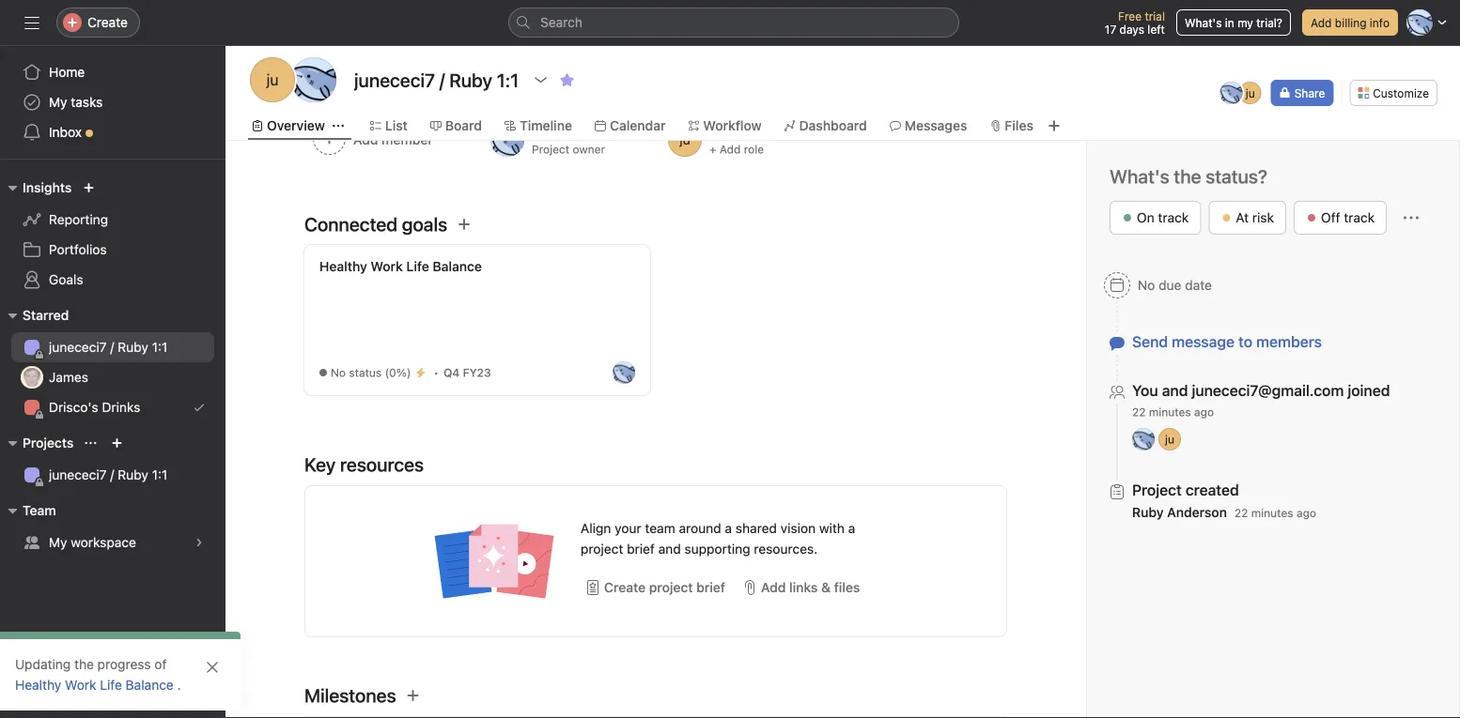 Task type: locate. For each thing, give the bounding box(es) containing it.
milestones
[[305, 685, 396, 707]]

2 horizontal spatial add
[[1311, 16, 1332, 29]]

portfolios
[[49, 242, 107, 258]]

0 vertical spatial and
[[1162, 382, 1188, 400]]

1:1
[[152, 340, 168, 355], [152, 468, 168, 483]]

/ down new project or portfolio image
[[110, 468, 114, 483]]

add left billing
[[1311, 16, 1332, 29]]

and inside align your team around a shared vision with a project brief and supporting resources.
[[659, 542, 681, 557]]

0 vertical spatial /
[[110, 340, 114, 355]]

1 vertical spatial junececi7 / ruby 1:1
[[49, 468, 168, 483]]

0 horizontal spatial a
[[725, 521, 732, 537]]

james
[[49, 370, 88, 385]]

track right off at the right top of page
[[1344, 210, 1375, 226]]

0 vertical spatial work
[[371, 259, 403, 274]]

1 vertical spatial create
[[604, 580, 646, 596]]

project down team
[[649, 580, 693, 596]]

invite button
[[18, 678, 99, 711]]

0 horizontal spatial minutes
[[1149, 406, 1191, 419]]

global element
[[0, 46, 226, 159]]

create for create project brief
[[604, 580, 646, 596]]

my inside 'global' element
[[49, 94, 67, 110]]

in
[[1225, 16, 1235, 29]]

create inside "button"
[[604, 580, 646, 596]]

ruby inside project created ruby anderson 22 minutes ago
[[1133, 505, 1164, 521]]

0 horizontal spatial add
[[720, 143, 741, 156]]

junececi7@gmail.com
[[1192, 382, 1344, 400]]

1 horizontal spatial what's
[[1185, 16, 1222, 29]]

0 vertical spatial life
[[406, 259, 429, 274]]

1 horizontal spatial minutes
[[1252, 507, 1294, 520]]

0 horizontal spatial balance
[[126, 678, 174, 694]]

/ for junececi7 / ruby 1:1 link inside the projects element
[[110, 468, 114, 483]]

minutes right anderson at the right bottom
[[1252, 507, 1294, 520]]

1 vertical spatial work
[[65, 678, 96, 694]]

ju up project created
[[1165, 433, 1175, 446]]

/ inside starred element
[[110, 340, 114, 355]]

0 vertical spatial create
[[87, 15, 128, 30]]

see details, my workspace image
[[194, 538, 205, 549]]

healthy down connected goals
[[320, 259, 367, 274]]

add billing info button
[[1303, 9, 1398, 36]]

a
[[725, 521, 732, 537], [848, 521, 856, 537]]

1 vertical spatial healthy
[[15, 678, 61, 694]]

ju up the overview link
[[267, 71, 279, 89]]

junececi7 / ruby 1:1 inside starred element
[[49, 340, 168, 355]]

trial?
[[1257, 16, 1283, 29]]

starred element
[[0, 299, 226, 427]]

add left links
[[761, 580, 786, 596]]

1 horizontal spatial life
[[406, 259, 429, 274]]

my
[[1238, 16, 1254, 29]]

1 vertical spatial project
[[649, 580, 693, 596]]

+ add role button
[[660, 114, 830, 166]]

what's left in
[[1185, 16, 1222, 29]]

2 a from the left
[[848, 521, 856, 537]]

0 horizontal spatial create
[[87, 15, 128, 30]]

0 vertical spatial minutes
[[1149, 406, 1191, 419]]

1 vertical spatial /
[[110, 468, 114, 483]]

0 vertical spatial project
[[581, 542, 623, 557]]

1 horizontal spatial project
[[649, 580, 693, 596]]

0 vertical spatial healthy
[[320, 259, 367, 274]]

track right the on
[[1158, 210, 1189, 226]]

junececi7 / ruby 1:1 link down new project or portfolio image
[[11, 461, 214, 491]]

ruby for second junececi7 / ruby 1:1 link from the bottom
[[118, 340, 148, 355]]

2 vertical spatial ruby
[[1133, 505, 1164, 521]]

no inside "dropdown button"
[[1138, 278, 1155, 293]]

workflow
[[703, 118, 762, 133]]

healthy down updating
[[15, 678, 61, 694]]

project down align
[[581, 542, 623, 557]]

1 vertical spatial balance
[[126, 678, 174, 694]]

0 vertical spatial junececi7
[[49, 340, 107, 355]]

ruby down new project or portfolio image
[[118, 468, 148, 483]]

junececi7 / ruby 1:1 up james on the left of the page
[[49, 340, 168, 355]]

add member button
[[305, 114, 475, 166]]

1 horizontal spatial and
[[1162, 382, 1188, 400]]

project inside "button"
[[649, 580, 693, 596]]

0 vertical spatial junececi7 / ruby 1:1
[[49, 340, 168, 355]]

2 vertical spatial add
[[761, 580, 786, 596]]

add inside button
[[1311, 16, 1332, 29]]

1 vertical spatial 22
[[1235, 507, 1248, 520]]

1 vertical spatial junececi7 / ruby 1:1 link
[[11, 461, 214, 491]]

junececi7 inside starred element
[[49, 340, 107, 355]]

0 horizontal spatial no
[[331, 367, 346, 380]]

tab actions image
[[333, 120, 344, 132]]

ago inside project created ruby anderson 22 minutes ago
[[1297, 507, 1317, 520]]

1 vertical spatial 1:1
[[152, 468, 168, 483]]

minutes inside you and junececi7@gmail.com joined 22 minutes ago
[[1149, 406, 1191, 419]]

calendar
[[610, 118, 666, 133]]

1 1:1 from the top
[[152, 340, 168, 355]]

my left tasks
[[49, 94, 67, 110]]

drisco's drinks
[[49, 400, 140, 415]]

junececi7 / ruby 1:1 inside projects element
[[49, 468, 168, 483]]

• q4 fy23
[[434, 367, 491, 380]]

0 horizontal spatial track
[[1158, 210, 1189, 226]]

1:1 for junececi7 / ruby 1:1 link inside the projects element
[[152, 468, 168, 483]]

0 horizontal spatial healthy
[[15, 678, 61, 694]]

+ add role
[[710, 143, 764, 156]]

no left status
[[331, 367, 346, 380]]

add member
[[353, 132, 433, 148]]

a right with
[[848, 521, 856, 537]]

0 vertical spatial ago
[[1195, 406, 1214, 419]]

brief
[[627, 542, 655, 557], [697, 580, 726, 596]]

1 vertical spatial ruby
[[118, 468, 148, 483]]

projects element
[[0, 427, 226, 494]]

project inside align your team around a shared vision with a project brief and supporting resources.
[[581, 542, 623, 557]]

share button
[[1271, 80, 1334, 106]]

what's inside button
[[1185, 16, 1222, 29]]

my for my workspace
[[49, 535, 67, 551]]

inbox link
[[11, 117, 214, 148]]

1:1 inside starred element
[[152, 340, 168, 355]]

life down progress
[[100, 678, 122, 694]]

0 vertical spatial junececi7 / ruby 1:1 link
[[11, 333, 214, 363]]

1 vertical spatial and
[[659, 542, 681, 557]]

insights button
[[0, 177, 72, 199]]

work inside updating the progress of healthy work life balance .
[[65, 678, 96, 694]]

1 horizontal spatial 22
[[1235, 507, 1248, 520]]

1 vertical spatial no
[[331, 367, 346, 380]]

my down "team"
[[49, 535, 67, 551]]

22
[[1133, 406, 1146, 419], [1235, 507, 1248, 520]]

healthy inside updating the progress of healthy work life balance .
[[15, 678, 61, 694]]

2 junececi7 / ruby 1:1 from the top
[[49, 468, 168, 483]]

life down connected goals
[[406, 259, 429, 274]]

what's
[[1185, 16, 1222, 29], [1110, 165, 1170, 187]]

files link
[[990, 116, 1034, 136]]

1 junececi7 from the top
[[49, 340, 107, 355]]

drisco's drinks link
[[11, 393, 214, 423]]

balance down add goal icon
[[433, 259, 482, 274]]

ruby inside starred element
[[118, 340, 148, 355]]

search
[[540, 15, 583, 30]]

/ inside projects element
[[110, 468, 114, 483]]

0 vertical spatial 1:1
[[152, 340, 168, 355]]

ruby anderson link
[[1133, 505, 1227, 521]]

free
[[1118, 9, 1142, 23]]

customize button
[[1350, 80, 1438, 106]]

22 inside you and junececi7@gmail.com joined 22 minutes ago
[[1133, 406, 1146, 419]]

1 vertical spatial brief
[[697, 580, 726, 596]]

my inside my workspace "link"
[[49, 535, 67, 551]]

and right you on the bottom
[[1162, 382, 1188, 400]]

22 right anderson at the right bottom
[[1235, 507, 1248, 520]]

project
[[581, 542, 623, 557], [649, 580, 693, 596]]

create inside popup button
[[87, 15, 128, 30]]

2 / from the top
[[110, 468, 114, 483]]

work
[[371, 259, 403, 274], [65, 678, 96, 694]]

1 vertical spatial junececi7
[[49, 468, 107, 483]]

0 horizontal spatial project
[[581, 542, 623, 557]]

a up the supporting at bottom
[[725, 521, 732, 537]]

you and junececi7@gmail.com joined button
[[1133, 382, 1390, 400]]

minutes
[[1149, 406, 1191, 419], [1252, 507, 1294, 520]]

no for no status (0%)
[[331, 367, 346, 380]]

healthy
[[320, 259, 367, 274], [15, 678, 61, 694]]

brief down the supporting at bottom
[[697, 580, 726, 596]]

1 track from the left
[[1158, 210, 1189, 226]]

22 down you on the bottom
[[1133, 406, 1146, 419]]

no left due
[[1138, 278, 1155, 293]]

due
[[1159, 278, 1182, 293]]

0 vertical spatial 22
[[1133, 406, 1146, 419]]

create down your
[[604, 580, 646, 596]]

0 vertical spatial brief
[[627, 542, 655, 557]]

junececi7 / ruby 1:1 down new project or portfolio image
[[49, 468, 168, 483]]

22 inside project created ruby anderson 22 minutes ago
[[1235, 507, 1248, 520]]

teams element
[[0, 494, 226, 562]]

1 vertical spatial my
[[49, 535, 67, 551]]

brief down your
[[627, 542, 655, 557]]

add inside popup button
[[761, 580, 786, 596]]

insights element
[[0, 171, 226, 299]]

balance down of
[[126, 678, 174, 694]]

free trial 17 days left
[[1105, 9, 1165, 36]]

files
[[834, 580, 860, 596]]

0 horizontal spatial ju
[[267, 71, 279, 89]]

ju left share button
[[1246, 86, 1255, 100]]

goals link
[[11, 265, 214, 295]]

at risk
[[1236, 210, 1274, 226]]

junececi7 / ruby 1:1 for junececi7 / ruby 1:1 link inside the projects element
[[49, 468, 168, 483]]

team
[[23, 503, 56, 519]]

0 horizontal spatial work
[[65, 678, 96, 694]]

1 vertical spatial life
[[100, 678, 122, 694]]

/ up the drisco's drinks link
[[110, 340, 114, 355]]

1 horizontal spatial brief
[[697, 580, 726, 596]]

0 vertical spatial my
[[49, 94, 67, 110]]

no
[[1138, 278, 1155, 293], [331, 367, 346, 380]]

starred button
[[0, 305, 69, 327]]

1 junececi7 / ruby 1:1 from the top
[[49, 340, 168, 355]]

0 horizontal spatial 22
[[1133, 406, 1146, 419]]

create up home link at the left
[[87, 15, 128, 30]]

1 horizontal spatial track
[[1344, 210, 1375, 226]]

create project brief button
[[581, 571, 730, 605]]

0 horizontal spatial what's
[[1110, 165, 1170, 187]]

no for no due date
[[1138, 278, 1155, 293]]

healthy work life balance link
[[15, 678, 177, 694]]

team button
[[0, 500, 56, 523]]

billing
[[1335, 16, 1367, 29]]

the status?
[[1174, 165, 1268, 187]]

2 1:1 from the top
[[152, 468, 168, 483]]

joined
[[1348, 382, 1390, 400]]

0 vertical spatial what's
[[1185, 16, 1222, 29]]

1 vertical spatial minutes
[[1252, 507, 1294, 520]]

None text field
[[350, 63, 524, 97]]

add right +
[[720, 143, 741, 156]]

1 / from the top
[[110, 340, 114, 355]]

work down the
[[65, 678, 96, 694]]

starred
[[23, 308, 69, 323]]

what's for what's in my trial?
[[1185, 16, 1222, 29]]

project created ruby anderson 22 minutes ago
[[1133, 482, 1317, 521]]

1:1 up the drisco's drinks link
[[152, 340, 168, 355]]

portfolios link
[[11, 235, 214, 265]]

1 my from the top
[[49, 94, 67, 110]]

work down connected goals
[[371, 259, 403, 274]]

off track
[[1321, 210, 1375, 226]]

1 horizontal spatial balance
[[433, 259, 482, 274]]

updating
[[15, 657, 71, 673]]

2 my from the top
[[49, 535, 67, 551]]

create
[[87, 15, 128, 30], [604, 580, 646, 596]]

and down team
[[659, 542, 681, 557]]

junececi7 down show options, current sort, top 'image'
[[49, 468, 107, 483]]

ruby up drinks
[[118, 340, 148, 355]]

close image
[[205, 661, 220, 676]]

minutes down you on the bottom
[[1149, 406, 1191, 419]]

2 junececi7 from the top
[[49, 468, 107, 483]]

1 horizontal spatial work
[[371, 259, 403, 274]]

ruby inside projects element
[[118, 468, 148, 483]]

q4 fy23 button
[[439, 364, 515, 383]]

2 track from the left
[[1344, 210, 1375, 226]]

1 horizontal spatial create
[[604, 580, 646, 596]]

add tab image
[[1047, 118, 1062, 133]]

create for create
[[87, 15, 128, 30]]

0 vertical spatial add
[[1311, 16, 1332, 29]]

2 junececi7 / ruby 1:1 link from the top
[[11, 461, 214, 491]]

1 vertical spatial add
[[720, 143, 741, 156]]

0 horizontal spatial brief
[[627, 542, 655, 557]]

0 vertical spatial no
[[1138, 278, 1155, 293]]

create project brief
[[604, 580, 726, 596]]

0 horizontal spatial life
[[100, 678, 122, 694]]

around
[[679, 521, 722, 537]]

0 horizontal spatial ago
[[1195, 406, 1214, 419]]

1 vertical spatial what's
[[1110, 165, 1170, 187]]

at risk button
[[1209, 201, 1287, 235]]

1 horizontal spatial no
[[1138, 278, 1155, 293]]

what's up the on
[[1110, 165, 1170, 187]]

junececi7 for junececi7 / ruby 1:1 link inside the projects element
[[49, 468, 107, 483]]

on track
[[1137, 210, 1189, 226]]

1 horizontal spatial a
[[848, 521, 856, 537]]

my for my tasks
[[49, 94, 67, 110]]

junececi7 / ruby 1:1 link up james on the left of the page
[[11, 333, 214, 363]]

junececi7 up james on the left of the page
[[49, 340, 107, 355]]

junececi7 inside projects element
[[49, 468, 107, 483]]

updating the progress of healthy work life balance .
[[15, 657, 181, 694]]

life inside updating the progress of healthy work life balance .
[[100, 678, 122, 694]]

0 horizontal spatial and
[[659, 542, 681, 557]]

track for on track
[[1158, 210, 1189, 226]]

overview
[[267, 118, 325, 133]]

/
[[110, 340, 114, 355], [110, 468, 114, 483]]

1 vertical spatial ago
[[1297, 507, 1317, 520]]

1:1 up teams element
[[152, 468, 168, 483]]

0 vertical spatial ruby
[[118, 340, 148, 355]]

ruby down project created
[[1133, 505, 1164, 521]]

ago
[[1195, 406, 1214, 419], [1297, 507, 1317, 520]]

ago inside you and junececi7@gmail.com joined 22 minutes ago
[[1195, 406, 1214, 419]]

1:1 inside projects element
[[152, 468, 168, 483]]

remove from starred image
[[559, 72, 574, 87]]

1 junececi7 / ruby 1:1 link from the top
[[11, 333, 214, 363]]

send
[[1133, 333, 1168, 351]]

1 horizontal spatial ago
[[1297, 507, 1317, 520]]

0 vertical spatial balance
[[433, 259, 482, 274]]

owner
[[573, 143, 605, 156]]

1 horizontal spatial add
[[761, 580, 786, 596]]



Task type: vqa. For each thing, say whether or not it's contained in the screenshot.
announcements
no



Task type: describe. For each thing, give the bounding box(es) containing it.
drinks
[[102, 400, 140, 415]]

fy23
[[463, 367, 491, 380]]

key resources
[[305, 454, 424, 476]]

the
[[74, 657, 94, 673]]

balance inside updating the progress of healthy work life balance .
[[126, 678, 174, 694]]

add billing info
[[1311, 16, 1390, 29]]

workflow link
[[688, 116, 762, 136]]

show options image
[[533, 72, 548, 87]]

home link
[[11, 57, 214, 87]]

project owner button
[[482, 114, 652, 166]]

2 horizontal spatial ju
[[1246, 86, 1255, 100]]

shared
[[736, 521, 777, 537]]

add links & files button
[[738, 571, 865, 605]]

drisco's
[[49, 400, 98, 415]]

17
[[1105, 23, 1117, 36]]

my tasks
[[49, 94, 103, 110]]

healthy work life balance
[[320, 259, 482, 274]]

you
[[1133, 382, 1159, 400]]

status
[[349, 367, 382, 380]]

what's in my trial? button
[[1177, 9, 1291, 36]]

overview link
[[252, 116, 325, 136]]

add goal image
[[457, 217, 472, 232]]

add milestone image
[[406, 689, 421, 704]]

what's the status?
[[1110, 165, 1268, 187]]

you and junececi7@gmail.com joined 22 minutes ago
[[1133, 382, 1390, 419]]

messages link
[[890, 116, 967, 136]]

insights
[[23, 180, 72, 195]]

+
[[710, 143, 717, 156]]

timeline link
[[505, 116, 572, 136]]

junececi7 / ruby 1:1 link inside projects element
[[11, 461, 214, 491]]

send message to members button
[[1133, 333, 1322, 351]]

more actions image
[[1404, 211, 1419, 226]]

/ for second junececi7 / ruby 1:1 link from the bottom
[[110, 340, 114, 355]]

with
[[819, 521, 845, 537]]

at
[[1236, 210, 1249, 226]]

on track button
[[1110, 201, 1201, 235]]

ruby for junececi7 / ruby 1:1 link inside the projects element
[[118, 468, 148, 483]]

board link
[[430, 116, 482, 136]]

1 horizontal spatial healthy
[[320, 259, 367, 274]]

1 horizontal spatial ju
[[1165, 433, 1175, 446]]

search list box
[[508, 8, 960, 38]]

reporting
[[49, 212, 108, 227]]

role
[[744, 143, 764, 156]]

projects
[[23, 436, 74, 451]]

share
[[1295, 86, 1325, 100]]

project
[[532, 143, 570, 156]]

vision
[[781, 521, 816, 537]]

invite
[[53, 687, 87, 702]]

add for add links & files
[[761, 580, 786, 596]]

new project or portfolio image
[[111, 438, 123, 449]]

customize
[[1373, 86, 1429, 100]]

1:1 for second junececi7 / ruby 1:1 link from the bottom
[[152, 340, 168, 355]]

brief inside align your team around a shared vision with a project brief and supporting resources.
[[627, 542, 655, 557]]

messages
[[905, 118, 967, 133]]

no status (0%)
[[331, 367, 411, 380]]

days
[[1120, 23, 1145, 36]]

and inside you and junececi7@gmail.com joined 22 minutes ago
[[1162, 382, 1188, 400]]

(0%)
[[385, 367, 411, 380]]

hide sidebar image
[[24, 15, 39, 30]]

brief inside "button"
[[697, 580, 726, 596]]

create button
[[56, 8, 140, 38]]

minutes inside project created ruby anderson 22 minutes ago
[[1252, 507, 1294, 520]]

.
[[177, 678, 181, 694]]

timeline
[[520, 118, 572, 133]]

what's for what's the status?
[[1110, 165, 1170, 187]]

new image
[[83, 182, 94, 194]]

list link
[[370, 116, 408, 136]]

goals
[[49, 272, 83, 288]]

junececi7 for second junececi7 / ruby 1:1 link from the bottom
[[49, 340, 107, 355]]

junececi7 / ruby 1:1 for second junececi7 / ruby 1:1 link from the bottom
[[49, 340, 168, 355]]

resources.
[[754, 542, 818, 557]]

list
[[385, 118, 408, 133]]

date
[[1185, 278, 1212, 293]]

no due date button
[[1096, 269, 1221, 303]]

members
[[1257, 333, 1322, 351]]

team
[[645, 521, 676, 537]]

align
[[581, 521, 611, 537]]

add for add billing info
[[1311, 16, 1332, 29]]

show options, current sort, top image
[[85, 438, 96, 449]]

ja
[[26, 371, 38, 384]]

send message to members
[[1133, 333, 1322, 351]]

on
[[1137, 210, 1155, 226]]

no due date
[[1138, 278, 1212, 293]]

links
[[790, 580, 818, 596]]

my workspace
[[49, 535, 136, 551]]

projects button
[[0, 432, 74, 455]]

of
[[154, 657, 167, 673]]

add links & files
[[761, 580, 860, 596]]

search button
[[508, 8, 960, 38]]

my workspace link
[[11, 528, 214, 558]]

add inside dropdown button
[[720, 143, 741, 156]]

1 a from the left
[[725, 521, 732, 537]]

track for off track
[[1344, 210, 1375, 226]]

align your team around a shared vision with a project brief and supporting resources.
[[581, 521, 856, 557]]

•
[[434, 367, 439, 380]]

q4
[[444, 367, 460, 380]]

message
[[1172, 333, 1235, 351]]

files
[[1005, 118, 1034, 133]]

project owner
[[532, 143, 605, 156]]

anderson
[[1167, 505, 1227, 521]]

risk
[[1253, 210, 1274, 226]]

my tasks link
[[11, 87, 214, 117]]

calendar link
[[595, 116, 666, 136]]



